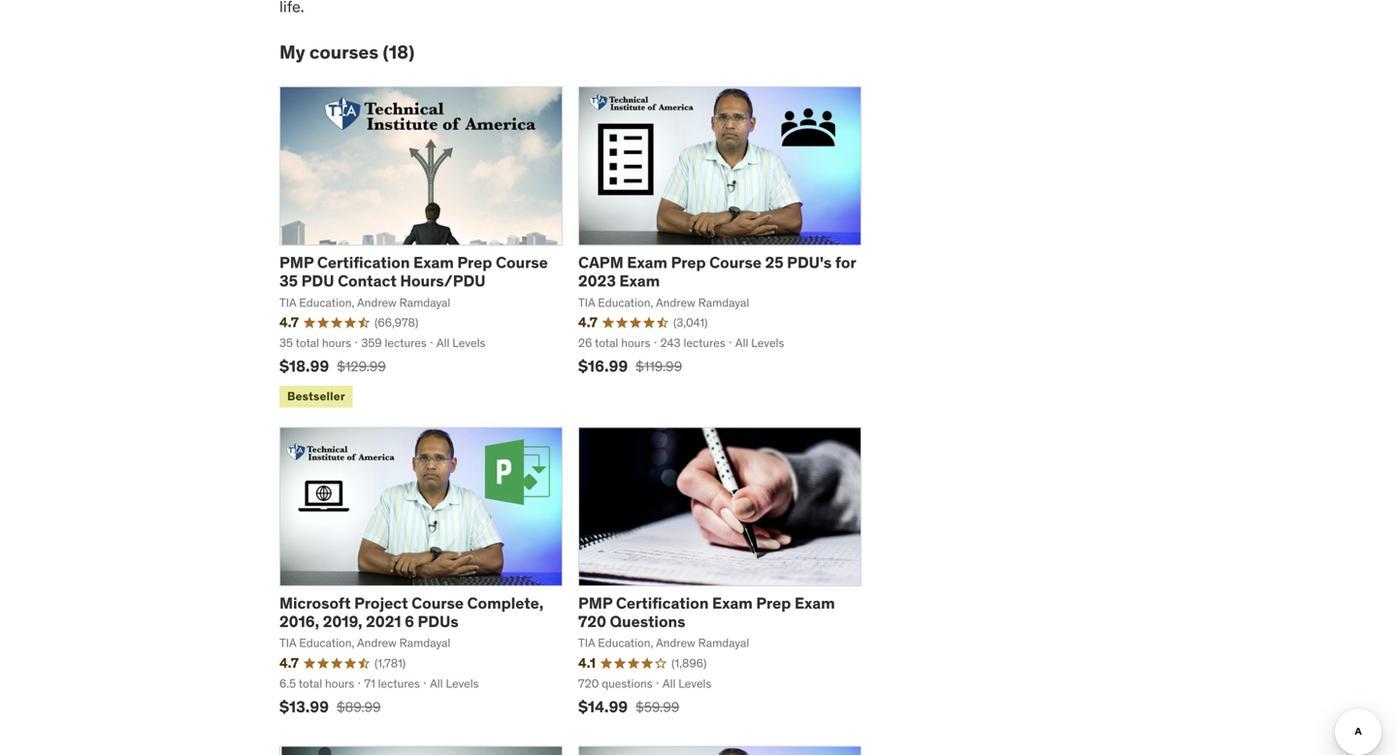 Task type: describe. For each thing, give the bounding box(es) containing it.
pmp certification exam prep course 35 pdu contact hours/pdu tia education, andrew ramdayal
[[279, 253, 548, 310]]

359 lectures
[[361, 336, 427, 351]]

total for $16.99
[[595, 336, 618, 351]]

$59.99
[[636, 699, 679, 717]]

pmp for 720
[[578, 594, 612, 613]]

2021
[[366, 612, 401, 632]]

complete,
[[467, 594, 544, 613]]

$18.99
[[279, 357, 329, 377]]

720 questions
[[578, 677, 653, 692]]

35 inside pmp certification exam prep course 35 pdu contact hours/pdu tia education, andrew ramdayal
[[279, 271, 298, 291]]

$129.99
[[337, 358, 386, 376]]

contact
[[338, 271, 397, 291]]

(3,041)
[[673, 315, 708, 330]]

courses
[[309, 40, 379, 63]]

bestseller
[[287, 389, 345, 404]]

education, for microsoft
[[299, 636, 354, 651]]

ramdayal for prep
[[698, 295, 749, 310]]

2016,
[[279, 612, 319, 632]]

course inside capm exam prep course 25 pdu's for 2023 exam tia education, andrew ramdayal
[[709, 253, 762, 273]]

ramdayal for course
[[399, 636, 450, 651]]

certification for pdu
[[317, 253, 410, 273]]

microsoft
[[279, 594, 351, 613]]

microsoft project course complete, 2016, 2019, 2021 6 pdus link
[[279, 594, 544, 632]]

pmp certification exam prep exam 720 questions link
[[578, 594, 835, 632]]

pmp for 35
[[279, 253, 314, 273]]

microsoft project course complete, 2016, 2019, 2021 6 pdus tia education, andrew ramdayal
[[279, 594, 544, 651]]

pdu
[[301, 271, 334, 291]]

hours for $16.99
[[621, 336, 650, 351]]

4.7 for capm exam prep course 25 pdu's for 2023 exam
[[578, 314, 598, 331]]

(66,978)
[[374, 315, 418, 330]]

tia for microsoft
[[279, 636, 296, 651]]

questions
[[610, 612, 685, 632]]

prep inside capm exam prep course 25 pdu's for 2023 exam tia education, andrew ramdayal
[[671, 253, 706, 273]]

prep for course
[[457, 253, 492, 273]]

$18.99 $129.99
[[279, 357, 386, 377]]

4.7 for pmp certification exam prep course 35 pdu contact hours/pdu
[[279, 314, 299, 331]]

pdu's
[[787, 253, 832, 273]]

26 total hours
[[578, 336, 650, 351]]

education, for capm
[[598, 295, 653, 310]]

levels for pmp certification exam prep course 35 pdu contact hours/pdu
[[452, 336, 485, 351]]

4.7 for microsoft project course complete, 2016, 2019, 2021 6 pdus
[[279, 655, 299, 672]]

all levels for capm exam prep course 25 pdu's for 2023 exam
[[735, 336, 784, 351]]

6.5 total hours
[[279, 677, 354, 692]]

education, inside pmp certification exam prep exam 720 questions tia education, andrew ramdayal
[[598, 636, 653, 651]]

243 lectures
[[660, 336, 725, 351]]

capm exam prep course 25 pdu's for 2023 exam link
[[578, 253, 856, 291]]

all levels down 1896 reviews element
[[663, 677, 711, 692]]

course inside the microsoft project course complete, 2016, 2019, 2021 6 pdus tia education, andrew ramdayal
[[411, 594, 464, 613]]

hours for $18.99
[[322, 336, 351, 351]]



Task type: locate. For each thing, give the bounding box(es) containing it.
tia up 4.1 at the left bottom of page
[[578, 636, 595, 651]]

certification
[[317, 253, 410, 273], [616, 594, 709, 613]]

total right "26"
[[595, 336, 618, 351]]

all right 243 lectures
[[735, 336, 748, 351]]

25
[[765, 253, 784, 273]]

levels down pdus
[[446, 677, 479, 692]]

lectures for $18.99
[[385, 336, 427, 351]]

$16.99
[[578, 357, 628, 377]]

0 vertical spatial certification
[[317, 253, 410, 273]]

education, down 2023
[[598, 295, 653, 310]]

1 35 from the top
[[279, 271, 298, 291]]

0 horizontal spatial pmp
[[279, 253, 314, 273]]

prep
[[457, 253, 492, 273], [671, 253, 706, 273], [756, 594, 791, 613]]

levels for capm exam prep course 25 pdu's for 2023 exam
[[751, 336, 784, 351]]

1896 reviews element
[[671, 656, 707, 672]]

andrew for pdus
[[357, 636, 397, 651]]

tia inside pmp certification exam prep exam 720 questions tia education, andrew ramdayal
[[578, 636, 595, 651]]

2 720 from the top
[[578, 677, 599, 692]]

course right project
[[411, 594, 464, 613]]

education, down questions
[[598, 636, 653, 651]]

1 horizontal spatial course
[[496, 253, 548, 273]]

prep inside pmp certification exam prep course 35 pdu contact hours/pdu tia education, andrew ramdayal
[[457, 253, 492, 273]]

lectures down 66978 reviews element
[[385, 336, 427, 351]]

ramdayal
[[399, 295, 450, 310], [698, 295, 749, 310], [399, 636, 450, 651], [698, 636, 749, 651]]

tia for pmp
[[279, 295, 296, 310]]

total for $18.99
[[296, 336, 319, 351]]

lectures down 3041 reviews element
[[683, 336, 725, 351]]

4.7 up "26"
[[578, 314, 598, 331]]

pmp left contact
[[279, 253, 314, 273]]

hours up $13.99 $89.99
[[325, 677, 354, 692]]

prep for exam
[[756, 594, 791, 613]]

lectures for $16.99
[[683, 336, 725, 351]]

andrew inside capm exam prep course 25 pdu's for 2023 exam tia education, andrew ramdayal
[[656, 295, 695, 310]]

0 horizontal spatial course
[[411, 594, 464, 613]]

ramdayal inside capm exam prep course 25 pdu's for 2023 exam tia education, andrew ramdayal
[[698, 295, 749, 310]]

my courses (18)
[[279, 40, 415, 63]]

levels down 1896 reviews element
[[678, 677, 711, 692]]

tia up 35 total hours at the top of the page
[[279, 295, 296, 310]]

lectures
[[385, 336, 427, 351], [683, 336, 725, 351], [378, 677, 420, 692]]

1 vertical spatial pmp
[[578, 594, 612, 613]]

0 horizontal spatial prep
[[457, 253, 492, 273]]

2 horizontal spatial prep
[[756, 594, 791, 613]]

all for $13.99
[[430, 677, 443, 692]]

education, for pmp
[[299, 295, 354, 310]]

all right 359 lectures
[[436, 336, 450, 351]]

all levels right 71 lectures
[[430, 677, 479, 692]]

ramdayal down pdus
[[399, 636, 450, 651]]

35
[[279, 271, 298, 291], [279, 336, 293, 351]]

all for $16.99
[[735, 336, 748, 351]]

all for $18.99
[[436, 336, 450, 351]]

course inside pmp certification exam prep course 35 pdu contact hours/pdu tia education, andrew ramdayal
[[496, 253, 548, 273]]

certification for questions
[[616, 594, 709, 613]]

66978 reviews element
[[374, 315, 418, 331]]

720 down 4.1 at the left bottom of page
[[578, 677, 599, 692]]

4.7
[[279, 314, 299, 331], [578, 314, 598, 331], [279, 655, 299, 672]]

all
[[436, 336, 450, 351], [735, 336, 748, 351], [430, 677, 443, 692], [663, 677, 676, 692]]

hours for $13.99
[[325, 677, 354, 692]]

359
[[361, 336, 382, 351]]

tia down '2016,'
[[279, 636, 296, 651]]

hours
[[322, 336, 351, 351], [621, 336, 650, 351], [325, 677, 354, 692]]

andrew inside pmp certification exam prep course 35 pdu contact hours/pdu tia education, andrew ramdayal
[[357, 295, 397, 310]]

hours up $16.99 $119.99
[[621, 336, 650, 351]]

pmp inside pmp certification exam prep course 35 pdu contact hours/pdu tia education, andrew ramdayal
[[279, 253, 314, 273]]

$13.99
[[279, 698, 329, 718]]

certification inside pmp certification exam prep exam 720 questions tia education, andrew ramdayal
[[616, 594, 709, 613]]

education, down "pdu"
[[299, 295, 354, 310]]

720
[[578, 612, 606, 632], [578, 677, 599, 692]]

$13.99 $89.99
[[279, 698, 381, 718]]

all levels
[[436, 336, 485, 351], [735, 336, 784, 351], [430, 677, 479, 692], [663, 677, 711, 692]]

all levels right 243 lectures
[[735, 336, 784, 351]]

andrew for hours/pdu
[[357, 295, 397, 310]]

course left 2023
[[496, 253, 548, 273]]

(1,781)
[[374, 656, 406, 671]]

capm
[[578, 253, 624, 273]]

total
[[296, 336, 319, 351], [595, 336, 618, 351], [299, 677, 322, 692]]

andrew inside the microsoft project course complete, 2016, 2019, 2021 6 pdus tia education, andrew ramdayal
[[357, 636, 397, 651]]

26
[[578, 336, 592, 351]]

hours/pdu
[[400, 271, 486, 291]]

2 35 from the top
[[279, 336, 293, 351]]

andrew inside pmp certification exam prep exam 720 questions tia education, andrew ramdayal
[[656, 636, 695, 651]]

total right 6.5 in the bottom of the page
[[299, 677, 322, 692]]

tia inside pmp certification exam prep course 35 pdu contact hours/pdu tia education, andrew ramdayal
[[279, 295, 296, 310]]

exam
[[413, 253, 454, 273], [627, 253, 667, 273], [619, 271, 660, 291], [712, 594, 753, 613], [795, 594, 835, 613]]

course
[[496, 253, 548, 273], [709, 253, 762, 273], [411, 594, 464, 613]]

pmp
[[279, 253, 314, 273], [578, 594, 612, 613]]

1 horizontal spatial prep
[[671, 253, 706, 273]]

education,
[[299, 295, 354, 310], [598, 295, 653, 310], [299, 636, 354, 651], [598, 636, 653, 651]]

4.7 up 6.5 in the bottom of the page
[[279, 655, 299, 672]]

total up $18.99 on the top
[[296, 336, 319, 351]]

2 horizontal spatial course
[[709, 253, 762, 273]]

ramdayal down hours/pdu
[[399, 295, 450, 310]]

levels down hours/pdu
[[452, 336, 485, 351]]

2023
[[578, 271, 616, 291]]

4.1
[[578, 655, 596, 672]]

1 vertical spatial 720
[[578, 677, 599, 692]]

pmp up 4.1 at the left bottom of page
[[578, 594, 612, 613]]

for
[[835, 253, 856, 273]]

6.5
[[279, 677, 296, 692]]

71
[[364, 677, 375, 692]]

0 horizontal spatial certification
[[317, 253, 410, 273]]

andrew down 2021 on the left bottom of the page
[[357, 636, 397, 651]]

andrew
[[357, 295, 397, 310], [656, 295, 695, 310], [357, 636, 397, 651], [656, 636, 695, 651]]

project
[[354, 594, 408, 613]]

tia down 2023
[[578, 295, 595, 310]]

0 vertical spatial pmp
[[279, 253, 314, 273]]

all levels for pmp certification exam prep course 35 pdu contact hours/pdu
[[436, 336, 485, 351]]

tia for capm
[[578, 295, 595, 310]]

1 vertical spatial certification
[[616, 594, 709, 613]]

certification up (66,978)
[[317, 253, 410, 273]]

levels for microsoft project course complete, 2016, 2019, 2021 6 pdus
[[446, 677, 479, 692]]

pmp inside pmp certification exam prep exam 720 questions tia education, andrew ramdayal
[[578, 594, 612, 613]]

$16.99 $119.99
[[578, 357, 682, 377]]

35 total hours
[[279, 336, 351, 351]]

pmp certification exam prep course 35 pdu contact hours/pdu link
[[279, 253, 548, 291]]

ramdayal inside pmp certification exam prep course 35 pdu contact hours/pdu tia education, andrew ramdayal
[[399, 295, 450, 310]]

ramdayal down capm exam prep course 25 pdu's for 2023 exam link
[[698, 295, 749, 310]]

hours up $18.99 $129.99
[[322, 336, 351, 351]]

3041 reviews element
[[673, 315, 708, 331]]

andrew up (3,041)
[[656, 295, 695, 310]]

education, inside capm exam prep course 25 pdu's for 2023 exam tia education, andrew ramdayal
[[598, 295, 653, 310]]

1781 reviews element
[[374, 656, 406, 672]]

andrew for exam
[[656, 295, 695, 310]]

lectures down 1781 reviews element
[[378, 677, 420, 692]]

0 vertical spatial 35
[[279, 271, 298, 291]]

andrew down contact
[[357, 295, 397, 310]]

course left 25
[[709, 253, 762, 273]]

certification up (1,896) at bottom
[[616, 594, 709, 613]]

ramdayal down pmp certification exam prep exam 720 questions link
[[698, 636, 749, 651]]

$14.99 $59.99
[[578, 698, 679, 718]]

4.7 up 35 total hours at the top of the page
[[279, 314, 299, 331]]

total for $13.99
[[299, 677, 322, 692]]

andrew up (1,896) at bottom
[[656, 636, 695, 651]]

1 horizontal spatial certification
[[616, 594, 709, 613]]

35 up $18.99 on the top
[[279, 336, 293, 351]]

(18)
[[383, 40, 415, 63]]

2019,
[[323, 612, 362, 632]]

education, down the 2019,
[[299, 636, 354, 651]]

prep inside pmp certification exam prep exam 720 questions tia education, andrew ramdayal
[[756, 594, 791, 613]]

35 left "pdu"
[[279, 271, 298, 291]]

ramdayal inside pmp certification exam prep exam 720 questions tia education, andrew ramdayal
[[698, 636, 749, 651]]

exam inside pmp certification exam prep course 35 pdu contact hours/pdu tia education, andrew ramdayal
[[413, 253, 454, 273]]

education, inside the microsoft project course complete, 2016, 2019, 2021 6 pdus tia education, andrew ramdayal
[[299, 636, 354, 651]]

tia inside the microsoft project course complete, 2016, 2019, 2021 6 pdus tia education, andrew ramdayal
[[279, 636, 296, 651]]

$14.99
[[578, 698, 628, 718]]

0 vertical spatial 720
[[578, 612, 606, 632]]

capm exam prep course 25 pdu's for 2023 exam tia education, andrew ramdayal
[[578, 253, 856, 310]]

all up $59.99
[[663, 677, 676, 692]]

720 inside pmp certification exam prep exam 720 questions tia education, andrew ramdayal
[[578, 612, 606, 632]]

71 lectures
[[364, 677, 420, 692]]

(1,896)
[[671, 656, 707, 671]]

tia
[[279, 295, 296, 310], [578, 295, 595, 310], [279, 636, 296, 651], [578, 636, 595, 651]]

tia inside capm exam prep course 25 pdu's for 2023 exam tia education, andrew ramdayal
[[578, 295, 595, 310]]

1 horizontal spatial pmp
[[578, 594, 612, 613]]

my
[[279, 40, 305, 63]]

all right 71 lectures
[[430, 677, 443, 692]]

ramdayal for exam
[[399, 295, 450, 310]]

all levels down hours/pdu
[[436, 336, 485, 351]]

6
[[405, 612, 414, 632]]

pdus
[[418, 612, 459, 632]]

levels
[[452, 336, 485, 351], [751, 336, 784, 351], [446, 677, 479, 692], [678, 677, 711, 692]]

certification inside pmp certification exam prep course 35 pdu contact hours/pdu tia education, andrew ramdayal
[[317, 253, 410, 273]]

pmp certification exam prep exam 720 questions tia education, andrew ramdayal
[[578, 594, 835, 651]]

education, inside pmp certification exam prep course 35 pdu contact hours/pdu tia education, andrew ramdayal
[[299, 295, 354, 310]]

243
[[660, 336, 681, 351]]

$89.99
[[337, 699, 381, 717]]

ramdayal inside the microsoft project course complete, 2016, 2019, 2021 6 pdus tia education, andrew ramdayal
[[399, 636, 450, 651]]

$119.99
[[636, 358, 682, 376]]

levels right 243 lectures
[[751, 336, 784, 351]]

1 vertical spatial 35
[[279, 336, 293, 351]]

all levels for microsoft project course complete, 2016, 2019, 2021 6 pdus
[[430, 677, 479, 692]]

1 720 from the top
[[578, 612, 606, 632]]

questions
[[602, 677, 653, 692]]

lectures for $13.99
[[378, 677, 420, 692]]

720 up 4.1 at the left bottom of page
[[578, 612, 606, 632]]



Task type: vqa. For each thing, say whether or not it's contained in the screenshot.
TIA within the PMP Certification Exam Prep Exam 720 Questions TIA Education, Andrew Ramdayal
yes



